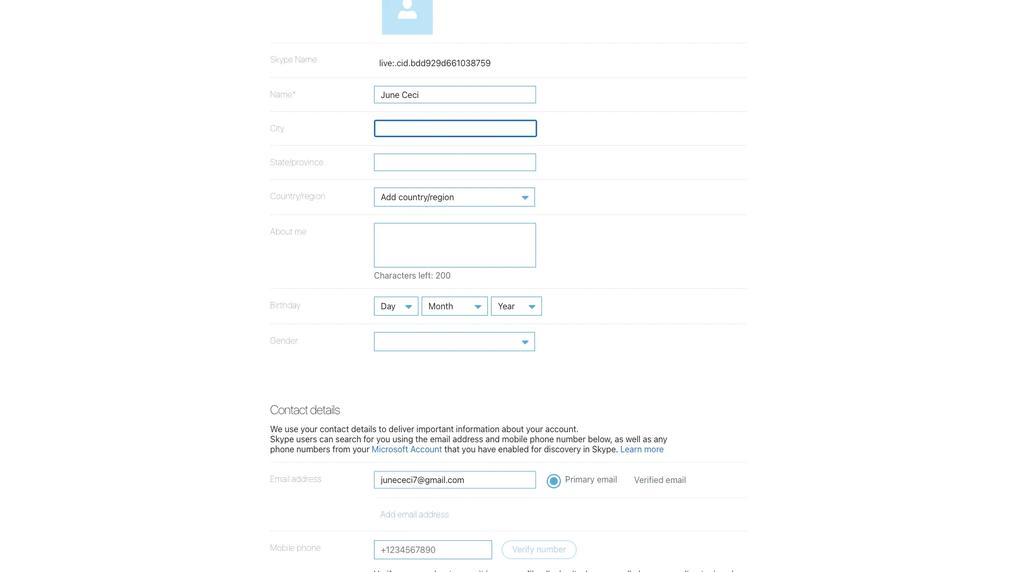 Task type: describe. For each thing, give the bounding box(es) containing it.
numbers
[[297, 444, 330, 454]]

primary email
[[566, 475, 618, 485]]

left:
[[419, 270, 434, 280]]

add email address link
[[381, 510, 449, 520]]

verified
[[635, 475, 664, 485]]

birthday
[[270, 300, 301, 310]]

email
[[270, 474, 290, 484]]

and
[[486, 434, 500, 444]]

microsoft account link
[[372, 444, 442, 454]]

name
[[295, 54, 317, 64]]

skype.
[[592, 444, 619, 454]]

we
[[270, 424, 283, 434]]

city
[[270, 123, 284, 133]]

Mobile phone text field
[[374, 541, 492, 560]]

1 horizontal spatial phone
[[297, 543, 321, 553]]

Email address 1 text field
[[374, 472, 536, 489]]

status containing characters left:
[[374, 270, 500, 280]]

live:.cid.bdd929d661038759
[[380, 58, 491, 68]]

microsoft account that you have enabled for discovery in skype. learn more
[[372, 444, 664, 454]]

add country/region
[[381, 192, 454, 202]]

1 horizontal spatial your
[[353, 444, 370, 454]]

information
[[456, 424, 500, 434]]

have
[[478, 444, 496, 454]]

deliver
[[389, 424, 415, 434]]

add email address
[[381, 510, 449, 520]]

option group containing email address
[[270, 463, 747, 532]]

1 horizontal spatial address
[[419, 510, 449, 520]]

email for verified email
[[666, 475, 686, 485]]

users
[[296, 434, 317, 444]]

characters
[[374, 270, 416, 280]]

well
[[626, 434, 641, 444]]

important
[[417, 424, 454, 434]]

verify
[[513, 544, 535, 555]]

200
[[436, 270, 451, 280]]

City text field
[[374, 120, 537, 137]]

primary
[[566, 475, 595, 485]]

email address
[[270, 474, 322, 484]]

use
[[285, 424, 299, 434]]

0 vertical spatial details
[[310, 402, 340, 417]]

from
[[333, 444, 351, 454]]

address inside we use your contact details to deliver important information about your account. skype users can search for you using the email address and mobile phone number below, as well as any phone numbers from your
[[453, 434, 484, 444]]

below,
[[588, 434, 613, 444]]

number inside we use your contact details to deliver important information about your account. skype users can search for you using the email address and mobile phone number below, as well as any phone numbers from your
[[557, 434, 586, 444]]

2 as from the left
[[643, 434, 652, 444]]

more
[[645, 444, 664, 454]]

country/region
[[399, 192, 454, 202]]

learn more link
[[621, 444, 664, 454]]

add for add country/region
[[381, 192, 396, 202]]

name*
[[270, 89, 296, 99]]

learn
[[621, 444, 642, 454]]

1 horizontal spatial you
[[462, 444, 476, 454]]

details inside we use your contact details to deliver important information about your account. skype users can search for you using the email address and mobile phone number below, as well as any phone numbers from your
[[351, 424, 377, 434]]

to
[[379, 424, 387, 434]]

account
[[411, 444, 442, 454]]

day
[[381, 301, 396, 311]]



Task type: vqa. For each thing, say whether or not it's contained in the screenshot.
Japan
no



Task type: locate. For each thing, give the bounding box(es) containing it.
country/region
[[270, 191, 326, 201]]

email for add email address
[[398, 510, 417, 520]]

year
[[498, 301, 515, 311]]

add for add email address
[[381, 510, 396, 520]]

contact details
[[270, 402, 340, 417]]

1 vertical spatial address
[[292, 474, 322, 484]]

you
[[377, 434, 390, 444], [462, 444, 476, 454]]

address down information
[[453, 434, 484, 444]]

0 horizontal spatial for
[[364, 434, 374, 444]]

2 skype from the top
[[270, 434, 294, 444]]

you right that
[[462, 444, 476, 454]]

number right verify
[[537, 544, 566, 555]]

1 vertical spatial add
[[381, 510, 396, 520]]

details up contact
[[310, 402, 340, 417]]

email right verified
[[666, 475, 686, 485]]

we use your contact details to deliver important information about your account. skype users can search for you using the email address and mobile phone number below, as well as any phone numbers from your
[[270, 424, 668, 454]]

0 horizontal spatial details
[[310, 402, 340, 417]]

Set as primary email radio
[[547, 474, 561, 489]]

discovery
[[544, 444, 581, 454]]

1 horizontal spatial details
[[351, 424, 377, 434]]

phone down account.
[[530, 434, 554, 444]]

your
[[301, 424, 318, 434], [526, 424, 543, 434], [353, 444, 370, 454]]

can
[[320, 434, 333, 444]]

gender
[[270, 336, 298, 346]]

verify number
[[513, 544, 566, 555]]

state/province
[[270, 157, 324, 167]]

contact
[[320, 424, 349, 434]]

2 horizontal spatial address
[[453, 434, 484, 444]]

microsoft
[[372, 444, 408, 454]]

email down the important
[[430, 434, 451, 444]]

skype inside we use your contact details to deliver important information about your account. skype users can search for you using the email address and mobile phone number below, as well as any phone numbers from your
[[270, 434, 294, 444]]

your up users
[[301, 424, 318, 434]]

in
[[584, 444, 590, 454]]

option group
[[270, 463, 747, 532]]

add
[[381, 192, 396, 202], [381, 510, 396, 520]]

skype name
[[270, 54, 317, 64]]

0 horizontal spatial address
[[292, 474, 322, 484]]

any
[[654, 434, 668, 444]]

number
[[557, 434, 586, 444], [537, 544, 566, 555]]

number inside button
[[537, 544, 566, 555]]

status
[[374, 270, 500, 280]]

verified email
[[635, 475, 686, 485]]

skype left name
[[270, 54, 293, 64]]

1 vertical spatial details
[[351, 424, 377, 434]]

number up discovery
[[557, 434, 586, 444]]

about
[[502, 424, 524, 434]]

email right primary
[[597, 475, 618, 485]]

0 horizontal spatial you
[[377, 434, 390, 444]]

contact
[[270, 402, 308, 417]]

verify number button
[[502, 541, 577, 560]]

for inside we use your contact details to deliver important information about your account. skype users can search for you using the email address and mobile phone number below, as well as any phone numbers from your
[[364, 434, 374, 444]]

details up search
[[351, 424, 377, 434]]

0 horizontal spatial phone
[[270, 444, 294, 454]]

email for primary email
[[597, 475, 618, 485]]

0 horizontal spatial your
[[301, 424, 318, 434]]

as
[[615, 434, 624, 444], [643, 434, 652, 444]]

your down search
[[353, 444, 370, 454]]

1 vertical spatial skype
[[270, 434, 294, 444]]

about me
[[270, 226, 307, 236]]

for right enabled
[[531, 444, 542, 454]]

1 skype from the top
[[270, 54, 293, 64]]

email inside we use your contact details to deliver important information about your account. skype users can search for you using the email address and mobile phone number below, as well as any phone numbers from your
[[430, 434, 451, 444]]

email
[[430, 434, 451, 444], [597, 475, 618, 485], [666, 475, 686, 485], [398, 510, 417, 520]]

using
[[393, 434, 413, 444]]

characters left: 200
[[374, 270, 451, 280]]

search
[[336, 434, 361, 444]]

mobile phone
[[270, 543, 321, 553]]

you down to
[[377, 434, 390, 444]]

mobile
[[502, 434, 528, 444]]

address up mobile phone text field
[[419, 510, 449, 520]]

skype
[[270, 54, 293, 64], [270, 434, 294, 444]]

month
[[429, 301, 453, 311]]

address
[[453, 434, 484, 444], [292, 474, 322, 484], [419, 510, 449, 520]]

mobile
[[270, 543, 295, 553]]

phone down we
[[270, 444, 294, 454]]

0 vertical spatial add
[[381, 192, 396, 202]]

as up learn more link
[[643, 434, 652, 444]]

for right search
[[364, 434, 374, 444]]

0 vertical spatial address
[[453, 434, 484, 444]]

Name* text field
[[374, 86, 536, 103]]

email up mobile phone text field
[[398, 510, 417, 520]]

2 horizontal spatial your
[[526, 424, 543, 434]]

1 vertical spatial number
[[537, 544, 566, 555]]

enabled
[[499, 444, 529, 454]]

about
[[270, 226, 293, 236]]

2 vertical spatial address
[[419, 510, 449, 520]]

the
[[416, 434, 428, 444]]

0 horizontal spatial as
[[615, 434, 624, 444]]

phone
[[530, 434, 554, 444], [270, 444, 294, 454], [297, 543, 321, 553]]

1 horizontal spatial as
[[643, 434, 652, 444]]

details
[[310, 402, 340, 417], [351, 424, 377, 434]]

0 vertical spatial skype
[[270, 54, 293, 64]]

for
[[364, 434, 374, 444], [531, 444, 542, 454]]

phone right mobile at the bottom left
[[297, 543, 321, 553]]

you inside we use your contact details to deliver important information about your account. skype users can search for you using the email address and mobile phone number below, as well as any phone numbers from your
[[377, 434, 390, 444]]

as left well at the right of page
[[615, 434, 624, 444]]

skype down we
[[270, 434, 294, 444]]

me
[[295, 226, 307, 236]]

address right email
[[292, 474, 322, 484]]

State/province text field
[[374, 154, 536, 171]]

About me text field
[[374, 223, 536, 268]]

your right about
[[526, 424, 543, 434]]

1 as from the left
[[615, 434, 624, 444]]

that
[[445, 444, 460, 454]]

0 vertical spatial number
[[557, 434, 586, 444]]

1 horizontal spatial for
[[531, 444, 542, 454]]

account.
[[546, 424, 579, 434]]

2 horizontal spatial phone
[[530, 434, 554, 444]]



